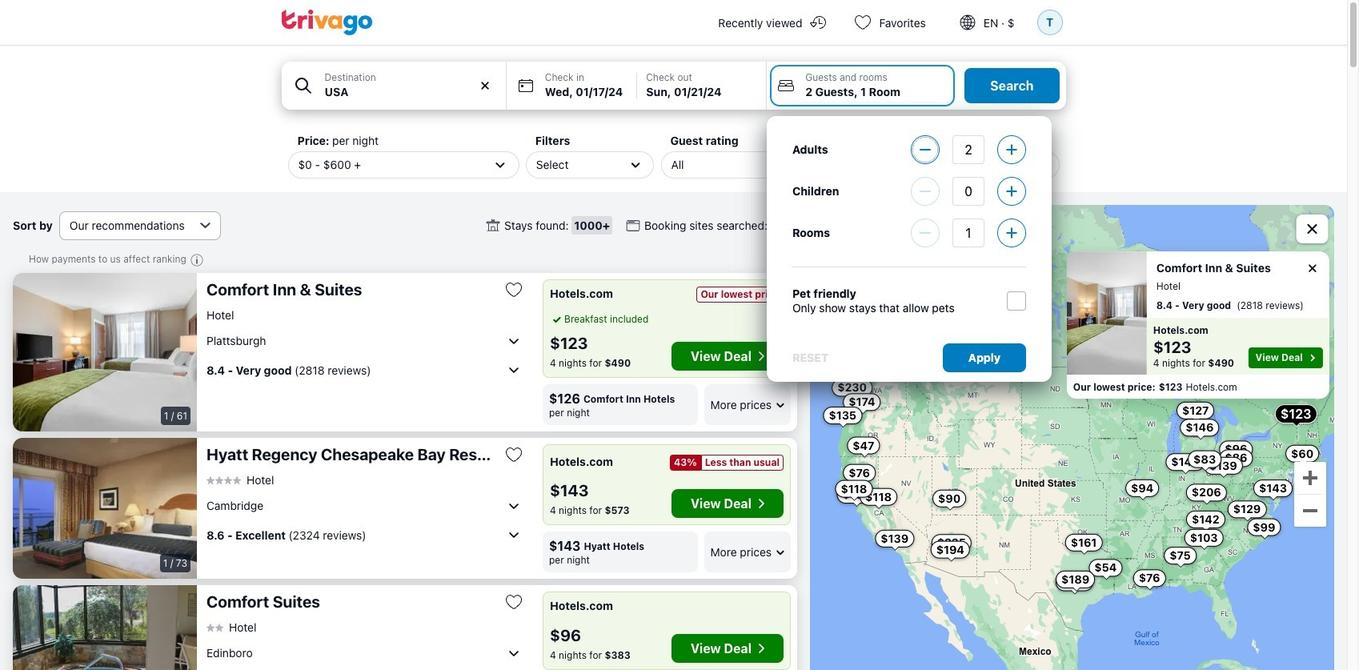 Task type: vqa. For each thing, say whether or not it's contained in the screenshot.
means
no



Task type: locate. For each thing, give the bounding box(es) containing it.
2 more image from the top
[[998, 178, 1025, 205]]

0 vertical spatial more image
[[998, 136, 1025, 163]]

more image
[[998, 219, 1025, 247]]

None checkbox
[[1007, 291, 1026, 310]]

2 less image from the top
[[911, 178, 939, 205]]

less image
[[911, 219, 939, 247]]

more image
[[998, 136, 1025, 163], [998, 178, 1025, 205]]

close image
[[1306, 261, 1320, 275]]

hyatt regency chesapeake bay resort, (cambridge, usa) image
[[13, 438, 197, 579]]

None number field
[[952, 135, 984, 164], [952, 177, 984, 206], [952, 219, 984, 247], [952, 135, 984, 164], [952, 177, 984, 206], [952, 219, 984, 247]]

0 vertical spatial less image
[[911, 136, 939, 163]]

comfort inn & suites image
[[1067, 251, 1147, 374]]

comfort inn & suites, (plattsburgh, usa) image
[[13, 273, 197, 432]]

1 less image from the top
[[911, 136, 939, 163]]

1 vertical spatial more image
[[998, 178, 1025, 205]]

1 vertical spatial less image
[[911, 178, 939, 205]]

None field
[[281, 62, 506, 110]]

comfort suites, (edinboro, usa) image
[[13, 585, 197, 670]]

map region
[[810, 205, 1335, 670]]

less image
[[911, 136, 939, 163], [911, 178, 939, 205]]



Task type: describe. For each thing, give the bounding box(es) containing it.
clear image
[[478, 78, 492, 93]]

1 more image from the top
[[998, 136, 1025, 163]]

trivago logo image
[[281, 10, 373, 35]]

less image for first more image from the top
[[911, 136, 939, 163]]

Where to? search field
[[325, 83, 496, 100]]

less image for second more image from the top
[[911, 178, 939, 205]]



